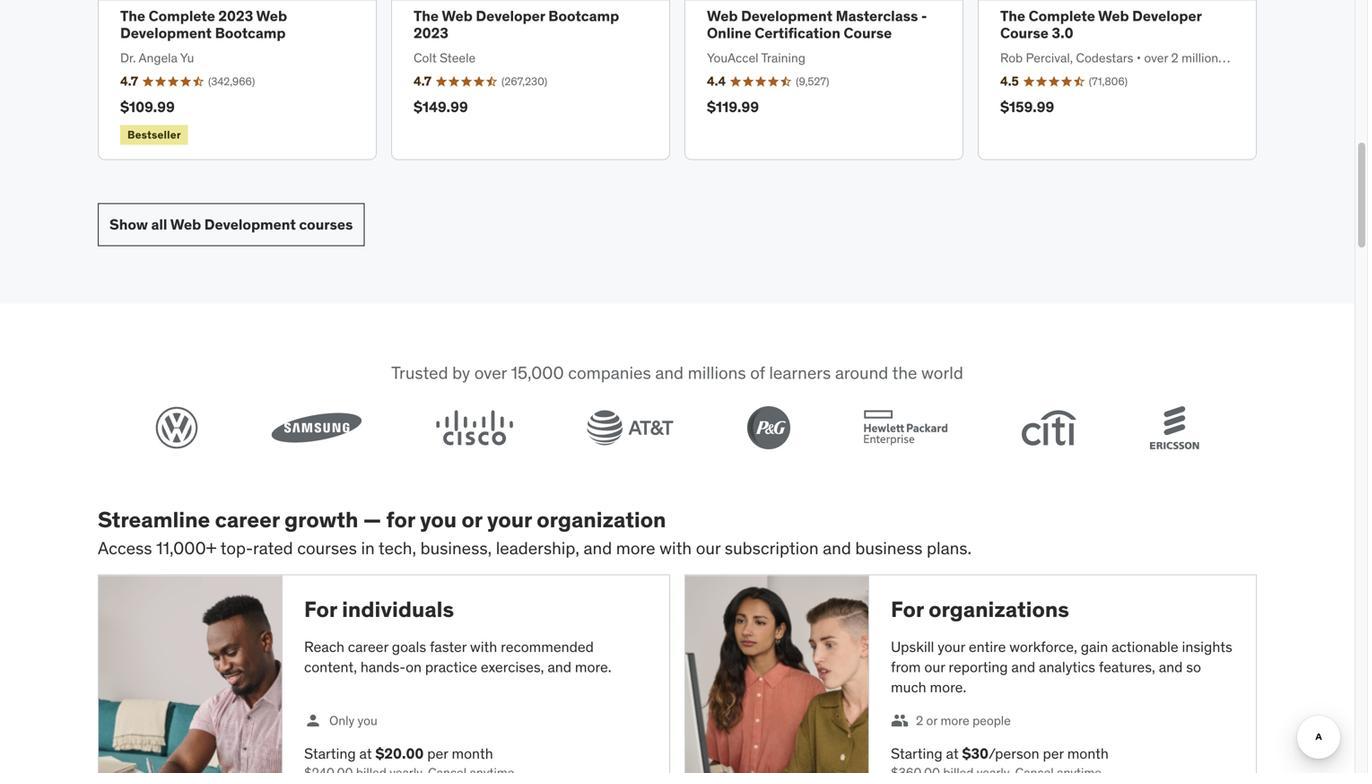 Task type: describe. For each thing, give the bounding box(es) containing it.
only
[[329, 713, 355, 729]]

for for for organizations
[[891, 596, 924, 623]]

around
[[835, 362, 888, 384]]

organization
[[537, 506, 666, 533]]

so
[[1186, 658, 1201, 676]]

small image for for individuals
[[304, 712, 322, 730]]

11,000+
[[156, 537, 217, 559]]

and down workforce,
[[1012, 658, 1036, 676]]

the complete web developer course 3.0 link
[[1000, 7, 1202, 42]]

for organizations
[[891, 596, 1069, 623]]

samsung logo image
[[272, 413, 362, 443]]

insights
[[1182, 638, 1233, 656]]

organizations
[[929, 596, 1069, 623]]

courses inside streamline career growth — for you or your organization access 11,000+ top-rated courses in tech, business, leadership, and more with our subscription and business plans.
[[297, 537, 357, 559]]

3.0
[[1052, 24, 1074, 42]]

streamline
[[98, 506, 210, 533]]

the for 2023
[[414, 7, 439, 25]]

and left so
[[1159, 658, 1183, 676]]

for
[[386, 506, 415, 533]]

and down organization
[[584, 537, 612, 559]]

2023 inside the web developer bootcamp 2023
[[414, 24, 448, 42]]

masterclass
[[836, 7, 918, 25]]

web inside the complete 2023 web development bootcamp
[[256, 7, 287, 25]]

starting for starting at $20.00 per month
[[304, 745, 356, 763]]

rated
[[253, 537, 293, 559]]

15,000
[[511, 362, 564, 384]]

volkswagen logo image
[[155, 407, 198, 450]]

access
[[98, 537, 152, 559]]

trusted by over 15,000 companies and millions of learners around the world
[[391, 362, 963, 384]]

the web developer bootcamp 2023
[[414, 7, 619, 42]]

only you
[[329, 713, 377, 729]]

at for $30
[[946, 745, 959, 763]]

bootcamp inside the complete 2023 web development bootcamp
[[215, 24, 286, 42]]

growth
[[284, 506, 358, 533]]

certification
[[755, 24, 841, 42]]

starting at $20.00 per month
[[304, 745, 493, 763]]

analytics
[[1039, 658, 1095, 676]]

web development masterclass - online certification course link
[[707, 7, 927, 42]]

leadership,
[[496, 537, 580, 559]]

of
[[750, 362, 765, 384]]

2
[[916, 713, 923, 729]]

tech,
[[379, 537, 416, 559]]

plans.
[[927, 537, 972, 559]]

companies
[[568, 362, 651, 384]]

individuals
[[342, 596, 454, 623]]

development inside the complete 2023 web development bootcamp
[[120, 24, 212, 42]]

and inside reach career goals faster with recommended content, hands-on practice exercises, and more.
[[548, 658, 572, 676]]

entire
[[969, 638, 1006, 656]]

starting at $30 /person per month
[[891, 745, 1109, 763]]

show
[[109, 215, 148, 234]]

cisco logo image
[[436, 410, 514, 446]]

upskill
[[891, 638, 934, 656]]

or inside streamline career growth — for you or your organization access 11,000+ top-rated courses in tech, business, leadership, and more with our subscription and business plans.
[[462, 506, 482, 533]]

you inside streamline career growth — for you or your organization access 11,000+ top-rated courses in tech, business, leadership, and more with our subscription and business plans.
[[420, 506, 457, 533]]

with inside streamline career growth — for you or your organization access 11,000+ top-rated courses in tech, business, leadership, and more with our subscription and business plans.
[[660, 537, 692, 559]]

business
[[855, 537, 923, 559]]

citi logo image
[[1021, 410, 1077, 446]]

$20.00
[[375, 745, 424, 763]]

1 horizontal spatial more
[[941, 713, 970, 729]]

exercises,
[[481, 658, 544, 676]]

workforce,
[[1010, 638, 1077, 656]]

-
[[921, 7, 927, 25]]

0 horizontal spatial you
[[358, 713, 377, 729]]

trusted
[[391, 362, 448, 384]]

developer inside 'the complete web developer course 3.0'
[[1132, 7, 1202, 25]]

$30
[[962, 745, 989, 763]]

millions
[[688, 362, 746, 384]]

people
[[973, 713, 1011, 729]]

complete for development
[[149, 7, 215, 25]]

career for streamline
[[215, 506, 280, 533]]

hands-
[[361, 658, 406, 676]]

the for course
[[1000, 7, 1026, 25]]

the complete 2023 web development bootcamp link
[[120, 7, 287, 42]]

show all web development courses
[[109, 215, 353, 234]]

hewlett packard enterprise logo image
[[864, 410, 948, 446]]

practice
[[425, 658, 477, 676]]

small image for for organizations
[[891, 712, 909, 730]]

web development masterclass - online certification course
[[707, 7, 927, 42]]



Task type: locate. For each thing, give the bounding box(es) containing it.
streamline career growth — for you or your organization access 11,000+ top-rated courses in tech, business, leadership, and more with our subscription and business plans.
[[98, 506, 972, 559]]

your up leadership,
[[487, 506, 532, 533]]

faster
[[430, 638, 467, 656]]

gain
[[1081, 638, 1108, 656]]

more down organization
[[616, 537, 655, 559]]

with inside reach career goals faster with recommended content, hands-on practice exercises, and more.
[[470, 638, 497, 656]]

per right /person
[[1043, 745, 1064, 763]]

more. inside upskill your entire workforce, gain actionable insights from our reporting and analytics features, and so much more.
[[930, 678, 966, 696]]

career inside reach career goals faster with recommended content, hands-on practice exercises, and more.
[[348, 638, 388, 656]]

over
[[474, 362, 507, 384]]

0 horizontal spatial 2023
[[218, 7, 253, 25]]

development
[[741, 7, 833, 25], [120, 24, 212, 42], [204, 215, 296, 234]]

at left $30
[[946, 745, 959, 763]]

our right from
[[924, 658, 945, 676]]

top-
[[220, 537, 253, 559]]

reach career goals faster with recommended content, hands-on practice exercises, and more.
[[304, 638, 612, 676]]

the for development
[[120, 7, 145, 25]]

course
[[844, 24, 892, 42], [1000, 24, 1049, 42]]

the complete 2023 web development bootcamp
[[120, 7, 287, 42]]

1 horizontal spatial our
[[924, 658, 945, 676]]

0 vertical spatial or
[[462, 506, 482, 533]]

career for reach
[[348, 638, 388, 656]]

2 horizontal spatial the
[[1000, 7, 1026, 25]]

more
[[616, 537, 655, 559], [941, 713, 970, 729]]

0 horizontal spatial bootcamp
[[215, 24, 286, 42]]

actionable
[[1112, 638, 1179, 656]]

1 complete from the left
[[149, 7, 215, 25]]

att&t logo image
[[587, 410, 674, 446]]

or right 2
[[926, 713, 938, 729]]

our inside streamline career growth — for you or your organization access 11,000+ top-rated courses in tech, business, leadership, and more with our subscription and business plans.
[[696, 537, 721, 559]]

courses inside the show all web development courses link
[[299, 215, 353, 234]]

more right 2
[[941, 713, 970, 729]]

career inside streamline career growth — for you or your organization access 11,000+ top-rated courses in tech, business, leadership, and more with our subscription and business plans.
[[215, 506, 280, 533]]

your
[[487, 506, 532, 533], [938, 638, 965, 656]]

0 horizontal spatial developer
[[476, 7, 545, 25]]

2 per from the left
[[1043, 745, 1064, 763]]

career up hands-
[[348, 638, 388, 656]]

0 vertical spatial more
[[616, 537, 655, 559]]

at
[[359, 745, 372, 763], [946, 745, 959, 763]]

the web developer bootcamp 2023 link
[[414, 7, 619, 42]]

course inside 'the complete web developer course 3.0'
[[1000, 24, 1049, 42]]

1 horizontal spatial or
[[926, 713, 938, 729]]

courses
[[299, 215, 353, 234], [297, 537, 357, 559]]

business,
[[420, 537, 492, 559]]

1 vertical spatial your
[[938, 638, 965, 656]]

procter & gamble logo image
[[747, 407, 790, 450]]

1 vertical spatial courses
[[297, 537, 357, 559]]

per
[[427, 745, 448, 763], [1043, 745, 1064, 763]]

small image
[[304, 712, 322, 730], [891, 712, 909, 730]]

you
[[420, 506, 457, 533], [358, 713, 377, 729]]

web inside web development masterclass - online certification course
[[707, 7, 738, 25]]

complete for course
[[1029, 7, 1095, 25]]

starting down 2
[[891, 745, 943, 763]]

1 horizontal spatial the
[[414, 7, 439, 25]]

0 horizontal spatial more
[[616, 537, 655, 559]]

more inside streamline career growth — for you or your organization access 11,000+ top-rated courses in tech, business, leadership, and more with our subscription and business plans.
[[616, 537, 655, 559]]

more.
[[575, 658, 612, 676], [930, 678, 966, 696]]

2 starting from the left
[[891, 745, 943, 763]]

0 horizontal spatial small image
[[304, 712, 322, 730]]

developer
[[476, 7, 545, 25], [1132, 7, 1202, 25]]

1 horizontal spatial for
[[891, 596, 924, 623]]

0 horizontal spatial your
[[487, 506, 532, 533]]

1 horizontal spatial per
[[1043, 745, 1064, 763]]

1 horizontal spatial complete
[[1029, 7, 1095, 25]]

0 vertical spatial your
[[487, 506, 532, 533]]

career
[[215, 506, 280, 533], [348, 638, 388, 656]]

1 vertical spatial or
[[926, 713, 938, 729]]

1 horizontal spatial you
[[420, 506, 457, 533]]

2 course from the left
[[1000, 24, 1049, 42]]

0 horizontal spatial month
[[452, 745, 493, 763]]

from
[[891, 658, 921, 676]]

1 vertical spatial our
[[924, 658, 945, 676]]

and down "recommended"
[[548, 658, 572, 676]]

web inside the web developer bootcamp 2023
[[442, 7, 473, 25]]

0 horizontal spatial or
[[462, 506, 482, 533]]

1 month from the left
[[452, 745, 493, 763]]

1 horizontal spatial with
[[660, 537, 692, 559]]

course left - at the right top
[[844, 24, 892, 42]]

1 horizontal spatial course
[[1000, 24, 1049, 42]]

developer inside the web developer bootcamp 2023
[[476, 7, 545, 25]]

recommended
[[501, 638, 594, 656]]

0 horizontal spatial complete
[[149, 7, 215, 25]]

learners
[[769, 362, 831, 384]]

2 month from the left
[[1067, 745, 1109, 763]]

and left millions
[[655, 362, 684, 384]]

web inside 'the complete web developer course 3.0'
[[1098, 7, 1129, 25]]

content,
[[304, 658, 357, 676]]

on
[[406, 658, 422, 676]]

bootcamp
[[548, 7, 619, 25], [215, 24, 286, 42]]

for individuals
[[304, 596, 454, 623]]

1 vertical spatial more.
[[930, 678, 966, 696]]

our left subscription
[[696, 537, 721, 559]]

0 vertical spatial more.
[[575, 658, 612, 676]]

1 horizontal spatial career
[[348, 638, 388, 656]]

1 horizontal spatial developer
[[1132, 7, 1202, 25]]

1 per from the left
[[427, 745, 448, 763]]

complete
[[149, 7, 215, 25], [1029, 7, 1095, 25]]

starting for starting at $30 /person per month
[[891, 745, 943, 763]]

for
[[304, 596, 337, 623], [891, 596, 924, 623]]

your up reporting on the right of page
[[938, 638, 965, 656]]

course left 3.0
[[1000, 24, 1049, 42]]

2 at from the left
[[946, 745, 959, 763]]

much
[[891, 678, 927, 696]]

with
[[660, 537, 692, 559], [470, 638, 497, 656]]

1 horizontal spatial more.
[[930, 678, 966, 696]]

1 horizontal spatial month
[[1067, 745, 1109, 763]]

the inside the complete 2023 web development bootcamp
[[120, 7, 145, 25]]

at for $20.00
[[359, 745, 372, 763]]

for up upskill
[[891, 596, 924, 623]]

1 vertical spatial with
[[470, 638, 497, 656]]

in
[[361, 537, 375, 559]]

your inside streamline career growth — for you or your organization access 11,000+ top-rated courses in tech, business, leadership, and more with our subscription and business plans.
[[487, 506, 532, 533]]

/person
[[989, 745, 1040, 763]]

0 horizontal spatial more.
[[575, 658, 612, 676]]

course inside web development masterclass - online certification course
[[844, 24, 892, 42]]

and
[[655, 362, 684, 384], [584, 537, 612, 559], [823, 537, 851, 559], [548, 658, 572, 676], [1012, 658, 1036, 676], [1159, 658, 1183, 676]]

2 for from the left
[[891, 596, 924, 623]]

with down organization
[[660, 537, 692, 559]]

1 vertical spatial you
[[358, 713, 377, 729]]

2 or more people
[[916, 713, 1011, 729]]

2 small image from the left
[[891, 712, 909, 730]]

1 horizontal spatial your
[[938, 638, 965, 656]]

more. down "recommended"
[[575, 658, 612, 676]]

1 vertical spatial career
[[348, 638, 388, 656]]

our inside upskill your entire workforce, gain actionable insights from our reporting and analytics features, and so much more.
[[924, 658, 945, 676]]

month right /person
[[1067, 745, 1109, 763]]

more. down reporting on the right of page
[[930, 678, 966, 696]]

month
[[452, 745, 493, 763], [1067, 745, 1109, 763]]

the inside 'the complete web developer course 3.0'
[[1000, 7, 1026, 25]]

1 horizontal spatial starting
[[891, 745, 943, 763]]

by
[[452, 362, 470, 384]]

0 horizontal spatial per
[[427, 745, 448, 763]]

upskill your entire workforce, gain actionable insights from our reporting and analytics features, and so much more.
[[891, 638, 1233, 696]]

0 horizontal spatial for
[[304, 596, 337, 623]]

the inside the web developer bootcamp 2023
[[414, 7, 439, 25]]

for for for individuals
[[304, 596, 337, 623]]

1 at from the left
[[359, 745, 372, 763]]

1 horizontal spatial at
[[946, 745, 959, 763]]

0 horizontal spatial our
[[696, 537, 721, 559]]

2 developer from the left
[[1132, 7, 1202, 25]]

your inside upskill your entire workforce, gain actionable insights from our reporting and analytics features, and so much more.
[[938, 638, 965, 656]]

you right only
[[358, 713, 377, 729]]

3 the from the left
[[1000, 7, 1026, 25]]

0 horizontal spatial starting
[[304, 745, 356, 763]]

month right $20.00 at the left of page
[[452, 745, 493, 763]]

development inside web development masterclass - online certification course
[[741, 7, 833, 25]]

world
[[921, 362, 963, 384]]

1 for from the left
[[304, 596, 337, 623]]

1 vertical spatial more
[[941, 713, 970, 729]]

0 vertical spatial our
[[696, 537, 721, 559]]

1 developer from the left
[[476, 7, 545, 25]]

show all web development courses link
[[98, 203, 365, 246]]

and left business
[[823, 537, 851, 559]]

the
[[892, 362, 917, 384]]

you up business,
[[420, 506, 457, 533]]

online
[[707, 24, 752, 42]]

features,
[[1099, 658, 1155, 676]]

starting down only
[[304, 745, 356, 763]]

more. inside reach career goals faster with recommended content, hands-on practice exercises, and more.
[[575, 658, 612, 676]]

ericsson logo image
[[1150, 407, 1200, 450]]

0 horizontal spatial the
[[120, 7, 145, 25]]

the complete web developer course 3.0
[[1000, 7, 1202, 42]]

0 horizontal spatial career
[[215, 506, 280, 533]]

1 the from the left
[[120, 7, 145, 25]]

0 horizontal spatial with
[[470, 638, 497, 656]]

0 vertical spatial you
[[420, 506, 457, 533]]

per right $20.00 at the left of page
[[427, 745, 448, 763]]

0 horizontal spatial course
[[844, 24, 892, 42]]

the
[[120, 7, 145, 25], [414, 7, 439, 25], [1000, 7, 1026, 25]]

complete inside 'the complete web developer course 3.0'
[[1029, 7, 1095, 25]]

goals
[[392, 638, 426, 656]]

2 the from the left
[[414, 7, 439, 25]]

bootcamp inside the web developer bootcamp 2023
[[548, 7, 619, 25]]

or
[[462, 506, 482, 533], [926, 713, 938, 729]]

1 course from the left
[[844, 24, 892, 42]]

starting
[[304, 745, 356, 763], [891, 745, 943, 763]]

our
[[696, 537, 721, 559], [924, 658, 945, 676]]

2023 inside the complete 2023 web development bootcamp
[[218, 7, 253, 25]]

1 horizontal spatial small image
[[891, 712, 909, 730]]

0 horizontal spatial at
[[359, 745, 372, 763]]

—
[[363, 506, 381, 533]]

all
[[151, 215, 167, 234]]

complete inside the complete 2023 web development bootcamp
[[149, 7, 215, 25]]

1 horizontal spatial bootcamp
[[548, 7, 619, 25]]

for up reach
[[304, 596, 337, 623]]

1 small image from the left
[[304, 712, 322, 730]]

at left $20.00 at the left of page
[[359, 745, 372, 763]]

reach
[[304, 638, 344, 656]]

web
[[256, 7, 287, 25], [442, 7, 473, 25], [707, 7, 738, 25], [1098, 7, 1129, 25], [170, 215, 201, 234]]

or up business,
[[462, 506, 482, 533]]

career up top-
[[215, 506, 280, 533]]

2 complete from the left
[[1029, 7, 1095, 25]]

1 starting from the left
[[304, 745, 356, 763]]

with up exercises,
[[470, 638, 497, 656]]

small image left 2
[[891, 712, 909, 730]]

0 vertical spatial with
[[660, 537, 692, 559]]

2023
[[218, 7, 253, 25], [414, 24, 448, 42]]

small image left only
[[304, 712, 322, 730]]

reporting
[[949, 658, 1008, 676]]

1 horizontal spatial 2023
[[414, 24, 448, 42]]

0 vertical spatial courses
[[299, 215, 353, 234]]

0 vertical spatial career
[[215, 506, 280, 533]]

subscription
[[725, 537, 819, 559]]



Task type: vqa. For each thing, say whether or not it's contained in the screenshot.
Music Mixing on the top of the page
no



